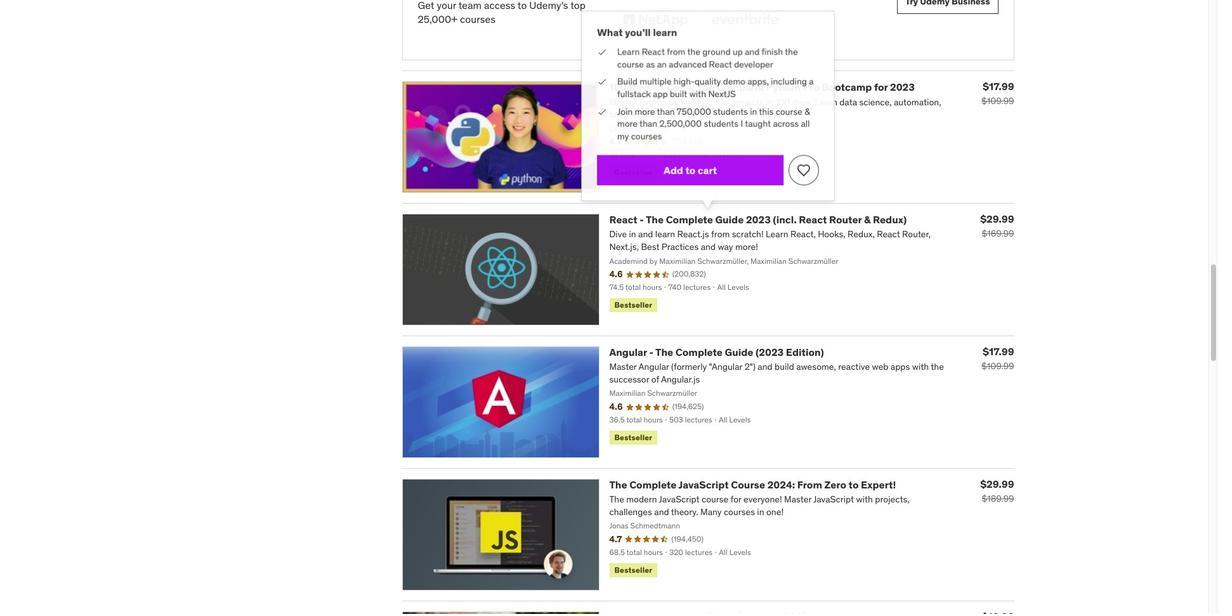 Task type: describe. For each thing, give the bounding box(es) containing it.
- for angular
[[649, 346, 654, 359]]

join
[[617, 106, 632, 117]]

build multiple high-quality demo apps, including a fullstack app built with nextjs
[[617, 76, 814, 99]]

$169.99
[[982, 228, 1014, 239]]

add
[[664, 164, 683, 177]]

$109.99 for angular - the complete guide (2023 edition)
[[982, 360, 1014, 372]]

cart
[[698, 164, 717, 177]]

from inside learn react from the ground up and finish the course as an advanced react developer
[[667, 46, 685, 57]]

expert!
[[861, 478, 896, 491]]

demo
[[723, 76, 746, 87]]

to inside add to cart button
[[686, 164, 696, 177]]

get your team access to udemy's top 25,000+ courses
[[418, 0, 586, 25]]

you'll
[[625, 25, 651, 38]]

dive
[[610, 229, 627, 240]]

$17.99 $109.99 for 100 days of code: the complete python pro bootcamp for 2023
[[982, 80, 1014, 107]]

built
[[670, 88, 687, 99]]

javascript
[[679, 478, 729, 491]]

next.js,
[[610, 241, 639, 253]]

4.6
[[610, 269, 623, 280]]

redux,
[[848, 229, 875, 240]]

100 days of code: the complete python pro bootcamp for 2023
[[610, 81, 915, 93]]

apps,
[[748, 76, 769, 87]]

100 days of code: the complete python pro bootcamp for 2023 link
[[610, 81, 915, 93]]

python
[[766, 81, 801, 93]]

pro
[[803, 81, 820, 93]]

74.5 total hours
[[610, 282, 662, 292]]

all levels
[[717, 282, 749, 292]]

to inside the get your team access to udemy's top 25,000+ courses
[[518, 0, 527, 11]]

react up as
[[642, 46, 665, 57]]

learn react from the ground up and finish the course as an advanced react developer
[[617, 46, 798, 70]]

$189.99
[[982, 493, 1014, 504]]

angular - the complete guide (2023 edition) link
[[610, 346, 824, 359]]

1 vertical spatial than
[[639, 118, 657, 129]]

2024:
[[768, 478, 795, 491]]

my
[[617, 130, 629, 142]]

25,000+
[[418, 13, 458, 25]]

(2023
[[756, 346, 784, 359]]

wishlist image
[[797, 163, 812, 178]]

0 vertical spatial than
[[657, 106, 675, 117]]

(200,832)
[[672, 269, 706, 279]]

bootcamp
[[822, 81, 872, 93]]

learn inside react - the complete guide 2023 (incl. react router & redux) dive in and learn react.js from scratch! learn react, hooks, redux, react router, next.js, best practices and way more! academind by maximilian schwarzmüller, maximilian schwarzmüller
[[655, 229, 675, 240]]

quality
[[695, 76, 721, 87]]

zero
[[825, 478, 847, 491]]

this
[[759, 106, 774, 117]]

including
[[771, 76, 808, 87]]

levels
[[728, 282, 749, 292]]

bestseller
[[615, 300, 653, 310]]

your
[[437, 0, 456, 11]]

ground
[[703, 46, 731, 57]]

total
[[626, 282, 641, 292]]

1 vertical spatial students
[[704, 118, 739, 129]]

netapp image
[[621, 7, 694, 34]]

100
[[610, 81, 627, 93]]

multiple
[[640, 76, 672, 87]]

2 maximilian from the left
[[751, 256, 787, 266]]

fullstack
[[617, 88, 651, 99]]

scratch!
[[732, 229, 764, 240]]

2 vertical spatial and
[[701, 241, 716, 253]]

way
[[718, 241, 733, 253]]

developer
[[734, 58, 774, 70]]

academind
[[610, 256, 648, 266]]

0 vertical spatial 2023
[[890, 81, 915, 93]]

740
[[669, 282, 682, 292]]

xsmall image
[[597, 46, 607, 58]]

app
[[653, 88, 668, 99]]

as
[[646, 58, 655, 70]]

hours
[[643, 282, 662, 292]]

i
[[741, 118, 743, 129]]

finish
[[762, 46, 783, 57]]

react - the complete guide 2023 (incl. react router & redux) dive in and learn react.js from scratch! learn react, hooks, redux, react router, next.js, best practices and way more! academind by maximilian schwarzmüller, maximilian schwarzmüller
[[610, 213, 931, 266]]

1 vertical spatial more
[[617, 118, 637, 129]]

eventbrite image
[[709, 7, 782, 34]]

740 lectures
[[669, 282, 711, 292]]

router
[[829, 213, 862, 226]]

react down redux)
[[877, 229, 900, 240]]

more!
[[735, 241, 758, 253]]

$29.99 $169.99
[[981, 213, 1014, 239]]

what
[[597, 25, 623, 38]]

schwarzmüller,
[[697, 256, 749, 266]]

the complete javascript course 2024: from zero to expert!
[[610, 478, 896, 491]]

top
[[571, 0, 586, 11]]

access
[[484, 0, 515, 11]]

add to cart
[[664, 164, 717, 177]]

router,
[[902, 229, 931, 240]]

xsmall image for app
[[597, 76, 607, 88]]

with
[[690, 88, 706, 99]]

high-
[[674, 76, 695, 87]]

200832 reviews element
[[672, 269, 706, 280]]



Task type: vqa. For each thing, say whether or not it's contained in the screenshot.


Task type: locate. For each thing, give the bounding box(es) containing it.
& inside react - the complete guide 2023 (incl. react router & redux) dive in and learn react.js from scratch! learn react, hooks, redux, react router, next.js, best practices and way more! academind by maximilian schwarzmüller, maximilian schwarzmüller
[[864, 213, 871, 226]]

2023 inside react - the complete guide 2023 (incl. react router & redux) dive in and learn react.js from scratch! learn react, hooks, redux, react router, next.js, best practices and way more! academind by maximilian schwarzmüller, maximilian schwarzmüller
[[746, 213, 771, 226]]

74.5
[[610, 282, 624, 292]]

0 vertical spatial from
[[667, 46, 685, 57]]

- right angular
[[649, 346, 654, 359]]

1 $109.99 from the top
[[982, 95, 1014, 107]]

0 horizontal spatial learn
[[617, 46, 640, 57]]

1 horizontal spatial the
[[785, 46, 798, 57]]

1 vertical spatial courses
[[631, 130, 662, 142]]

courses down team
[[460, 13, 496, 25]]

$17.99
[[983, 80, 1014, 93], [983, 345, 1014, 358]]

learn right you'll
[[653, 25, 677, 38]]

0 horizontal spatial the
[[687, 46, 700, 57]]

1 horizontal spatial maximilian
[[751, 256, 787, 266]]

the up 'advanced'
[[687, 46, 700, 57]]

and left way
[[701, 241, 716, 253]]

1 horizontal spatial 2023
[[890, 81, 915, 93]]

and up the best
[[638, 229, 653, 240]]

- up the best
[[640, 213, 644, 226]]

students left "i" in the right top of the page
[[704, 118, 739, 129]]

and inside learn react from the ground up and finish the course as an advanced react developer
[[745, 46, 760, 57]]

practices
[[662, 241, 699, 253]]

1 vertical spatial xsmall image
[[597, 106, 607, 118]]

to
[[518, 0, 527, 11], [686, 164, 696, 177], [849, 478, 859, 491]]

course
[[731, 478, 765, 491]]

the right the finish
[[785, 46, 798, 57]]

1 horizontal spatial -
[[649, 346, 654, 359]]

0 horizontal spatial and
[[638, 229, 653, 240]]

what you'll learn
[[597, 25, 677, 38]]

courses inside the get your team access to udemy's top 25,000+ courses
[[460, 13, 496, 25]]

2 xsmall image from the top
[[597, 106, 607, 118]]

team
[[459, 0, 482, 11]]

guide
[[715, 213, 744, 226], [725, 346, 754, 359]]

1 vertical spatial 2023
[[746, 213, 771, 226]]

react down ground
[[709, 58, 732, 70]]

courses inside join more than 750,000 students in this course & more than 2,500,000 students i taught across all my courses
[[631, 130, 662, 142]]

1 vertical spatial learn
[[655, 229, 675, 240]]

$17.99 for 100 days of code: the complete python pro bootcamp for 2023
[[983, 80, 1014, 93]]

course inside join more than 750,000 students in this course & more than 2,500,000 students i taught across all my courses
[[776, 106, 803, 117]]

1 vertical spatial $29.99
[[981, 478, 1014, 490]]

all
[[717, 282, 726, 292]]

a
[[810, 76, 814, 87]]

1 $17.99 from the top
[[983, 80, 1014, 93]]

from
[[667, 46, 685, 57], [711, 229, 730, 240]]

2 horizontal spatial and
[[745, 46, 760, 57]]

an
[[657, 58, 667, 70]]

the complete javascript course 2024: from zero to expert! link
[[610, 478, 896, 491]]

2023 right for
[[890, 81, 915, 93]]

- for react
[[640, 213, 644, 226]]

from inside react - the complete guide 2023 (incl. react router & redux) dive in and learn react.js from scratch! learn react, hooks, redux, react router, next.js, best practices and way more! academind by maximilian schwarzmüller, maximilian schwarzmüller
[[711, 229, 730, 240]]

to right access
[[518, 0, 527, 11]]

up
[[733, 46, 743, 57]]

1 $17.99 $109.99 from the top
[[982, 80, 1014, 107]]

0 horizontal spatial from
[[667, 46, 685, 57]]

1 vertical spatial &
[[864, 213, 871, 226]]

courses right my
[[631, 130, 662, 142]]

$29.99 up $189.99
[[981, 478, 1014, 490]]

2 $109.99 from the top
[[982, 360, 1014, 372]]

and up 'developer'
[[745, 46, 760, 57]]

0 horizontal spatial maximilian
[[660, 256, 696, 266]]

redux)
[[873, 213, 907, 226]]

&
[[805, 106, 811, 117], [864, 213, 871, 226]]

1 vertical spatial $109.99
[[982, 360, 1014, 372]]

xsmall image for more
[[597, 106, 607, 118]]

react - the complete guide 2023 (incl. react router & redux) link
[[610, 213, 907, 226]]

-
[[640, 213, 644, 226], [649, 346, 654, 359]]

course up across
[[776, 106, 803, 117]]

learn inside learn react from the ground up and finish the course as an advanced react developer
[[617, 46, 640, 57]]

more down join
[[617, 118, 637, 129]]

0 horizontal spatial in
[[629, 229, 636, 240]]

across
[[773, 118, 799, 129]]

than
[[657, 106, 675, 117], [639, 118, 657, 129]]

from up 'advanced'
[[667, 46, 685, 57]]

1 xsmall image from the top
[[597, 76, 607, 88]]

days
[[629, 81, 653, 93]]

- inside react - the complete guide 2023 (incl. react router & redux) dive in and learn react.js from scratch! learn react, hooks, redux, react router, next.js, best practices and way more! academind by maximilian schwarzmüller, maximilian schwarzmüller
[[640, 213, 644, 226]]

$29.99 for $29.99 $169.99
[[981, 213, 1014, 225]]

0 vertical spatial more
[[635, 106, 655, 117]]

0 vertical spatial and
[[745, 46, 760, 57]]

0 vertical spatial to
[[518, 0, 527, 11]]

0 vertical spatial $29.99
[[981, 213, 1014, 225]]

from up way
[[711, 229, 730, 240]]

0 horizontal spatial &
[[805, 106, 811, 117]]

$29.99 $189.99
[[981, 478, 1014, 504]]

$17.99 $109.99 for angular - the complete guide (2023 edition)
[[982, 345, 1014, 372]]

& up all
[[805, 106, 811, 117]]

2 horizontal spatial to
[[849, 478, 859, 491]]

code:
[[667, 81, 695, 93]]

0 vertical spatial learn
[[653, 25, 677, 38]]

build
[[617, 76, 637, 87]]

course
[[617, 58, 644, 70], [776, 106, 803, 117]]

the
[[687, 46, 700, 57], [785, 46, 798, 57]]

course up build
[[617, 58, 644, 70]]

from
[[798, 478, 822, 491]]

0 vertical spatial xsmall image
[[597, 76, 607, 88]]

learn up practices
[[655, 229, 675, 240]]

1 vertical spatial learn
[[766, 229, 789, 240]]

2023 up scratch!
[[746, 213, 771, 226]]

1 vertical spatial $17.99
[[983, 345, 1014, 358]]

xsmall image left join
[[597, 106, 607, 118]]

$29.99 for $29.99 $189.99
[[981, 478, 1014, 490]]

0 horizontal spatial -
[[640, 213, 644, 226]]

of
[[655, 81, 664, 93]]

$109.99 for 100 days of code: the complete python pro bootcamp for 2023
[[982, 95, 1014, 107]]

2 $17.99 $109.99 from the top
[[982, 345, 1014, 372]]

0 vertical spatial in
[[750, 106, 758, 117]]

best
[[641, 241, 660, 253]]

taught
[[745, 118, 771, 129]]

xsmall image
[[597, 76, 607, 88], [597, 106, 607, 118]]

react up react,
[[799, 213, 827, 226]]

in inside join more than 750,000 students in this course & more than 2,500,000 students i taught across all my courses
[[750, 106, 758, 117]]

students
[[713, 106, 748, 117], [704, 118, 739, 129]]

0 vertical spatial &
[[805, 106, 811, 117]]

1 $29.99 from the top
[[981, 213, 1014, 225]]

complete inside react - the complete guide 2023 (incl. react router & redux) dive in and learn react.js from scratch! learn react, hooks, redux, react router, next.js, best practices and way more! academind by maximilian schwarzmüller, maximilian schwarzmüller
[[666, 213, 713, 226]]

$109.99
[[982, 95, 1014, 107], [982, 360, 1014, 372]]

react,
[[791, 229, 816, 240]]

2 $29.99 from the top
[[981, 478, 1014, 490]]

1 horizontal spatial to
[[686, 164, 696, 177]]

1 horizontal spatial and
[[701, 241, 716, 253]]

more
[[635, 106, 655, 117], [617, 118, 637, 129]]

edition)
[[786, 346, 824, 359]]

2 the from the left
[[785, 46, 798, 57]]

750,000
[[677, 106, 711, 117]]

guide up scratch!
[[715, 213, 744, 226]]

& up 'redux,'
[[864, 213, 871, 226]]

0 horizontal spatial course
[[617, 58, 644, 70]]

1 the from the left
[[687, 46, 700, 57]]

by
[[650, 256, 658, 266]]

the
[[697, 81, 715, 93], [646, 213, 664, 226], [656, 346, 673, 359], [610, 478, 627, 491]]

$29.99
[[981, 213, 1014, 225], [981, 478, 1014, 490]]

in inside react - the complete guide 2023 (incl. react router & redux) dive in and learn react.js from scratch! learn react, hooks, redux, react router, next.js, best practices and way more! academind by maximilian schwarzmüller, maximilian schwarzmüller
[[629, 229, 636, 240]]

xsmall image left 100
[[597, 76, 607, 88]]

get
[[418, 0, 434, 11]]

1 vertical spatial guide
[[725, 346, 754, 359]]

2 $17.99 from the top
[[983, 345, 1014, 358]]

more right join
[[635, 106, 655, 117]]

add to cart button
[[597, 155, 784, 186]]

course inside learn react from the ground up and finish the course as an advanced react developer
[[617, 58, 644, 70]]

1 maximilian from the left
[[660, 256, 696, 266]]

1 horizontal spatial &
[[864, 213, 871, 226]]

0 horizontal spatial courses
[[460, 13, 496, 25]]

$17.99 for angular - the complete guide (2023 edition)
[[983, 345, 1014, 358]]

$29.99 up $169.99
[[981, 213, 1014, 225]]

1 horizontal spatial course
[[776, 106, 803, 117]]

1 horizontal spatial learn
[[766, 229, 789, 240]]

0 horizontal spatial to
[[518, 0, 527, 11]]

guide inside react - the complete guide 2023 (incl. react router & redux) dive in and learn react.js from scratch! learn react, hooks, redux, react router, next.js, best practices and way more! academind by maximilian schwarzmüller, maximilian schwarzmüller
[[715, 213, 744, 226]]

0 vertical spatial students
[[713, 106, 748, 117]]

1 horizontal spatial from
[[711, 229, 730, 240]]

angular - the complete guide (2023 edition)
[[610, 346, 824, 359]]

courses
[[460, 13, 496, 25], [631, 130, 662, 142]]

& inside join more than 750,000 students in this course & more than 2,500,000 students i taught across all my courses
[[805, 106, 811, 117]]

guide for 2023
[[715, 213, 744, 226]]

in left this
[[750, 106, 758, 117]]

in
[[750, 106, 758, 117], [629, 229, 636, 240]]

for
[[874, 81, 888, 93]]

learn down (incl.
[[766, 229, 789, 240]]

0 vertical spatial $17.99
[[983, 80, 1014, 93]]

join more than 750,000 students in this course & more than 2,500,000 students i taught across all my courses
[[617, 106, 811, 142]]

schwarzmüller
[[789, 256, 839, 266]]

0 vertical spatial $109.99
[[982, 95, 1014, 107]]

angular
[[610, 346, 647, 359]]

and
[[745, 46, 760, 57], [638, 229, 653, 240], [701, 241, 716, 253]]

0 vertical spatial guide
[[715, 213, 744, 226]]

2 vertical spatial to
[[849, 478, 859, 491]]

1 vertical spatial in
[[629, 229, 636, 240]]

maximilian down more!
[[751, 256, 787, 266]]

0 vertical spatial $17.99 $109.99
[[982, 80, 1014, 107]]

to right zero at the bottom right of the page
[[849, 478, 859, 491]]

0 horizontal spatial 2023
[[746, 213, 771, 226]]

1 vertical spatial course
[[776, 106, 803, 117]]

learn down what you'll learn
[[617, 46, 640, 57]]

1 horizontal spatial courses
[[631, 130, 662, 142]]

react.js
[[677, 229, 709, 240]]

1 horizontal spatial in
[[750, 106, 758, 117]]

the inside react - the complete guide 2023 (incl. react router & redux) dive in and learn react.js from scratch! learn react, hooks, redux, react router, next.js, best practices and way more! academind by maximilian schwarzmüller, maximilian schwarzmüller
[[646, 213, 664, 226]]

1 vertical spatial to
[[686, 164, 696, 177]]

(incl.
[[773, 213, 797, 226]]

maximilian down practices
[[660, 256, 696, 266]]

1 vertical spatial -
[[649, 346, 654, 359]]

nextjs
[[708, 88, 736, 99]]

guide left (2023
[[725, 346, 754, 359]]

lectures
[[683, 282, 711, 292]]

to left cart
[[686, 164, 696, 177]]

1 vertical spatial and
[[638, 229, 653, 240]]

0 vertical spatial learn
[[617, 46, 640, 57]]

0 vertical spatial course
[[617, 58, 644, 70]]

students up "i" in the right top of the page
[[713, 106, 748, 117]]

learn inside react - the complete guide 2023 (incl. react router & redux) dive in and learn react.js from scratch! learn react, hooks, redux, react router, next.js, best practices and way more! academind by maximilian schwarzmüller, maximilian schwarzmüller
[[766, 229, 789, 240]]

0 vertical spatial courses
[[460, 13, 496, 25]]

all
[[802, 118, 810, 129]]

react up dive
[[610, 213, 638, 226]]

complete
[[717, 81, 764, 93], [666, 213, 713, 226], [676, 346, 723, 359], [630, 478, 677, 491]]

guide for (2023
[[725, 346, 754, 359]]

learn
[[653, 25, 677, 38], [655, 229, 675, 240]]

1 vertical spatial $17.99 $109.99
[[982, 345, 1014, 372]]

1 vertical spatial from
[[711, 229, 730, 240]]

in right dive
[[629, 229, 636, 240]]

advanced
[[669, 58, 707, 70]]

2,500,000
[[659, 118, 702, 129]]

0 vertical spatial -
[[640, 213, 644, 226]]

$17.99 $109.99
[[982, 80, 1014, 107], [982, 345, 1014, 372]]

learn
[[617, 46, 640, 57], [766, 229, 789, 240]]



